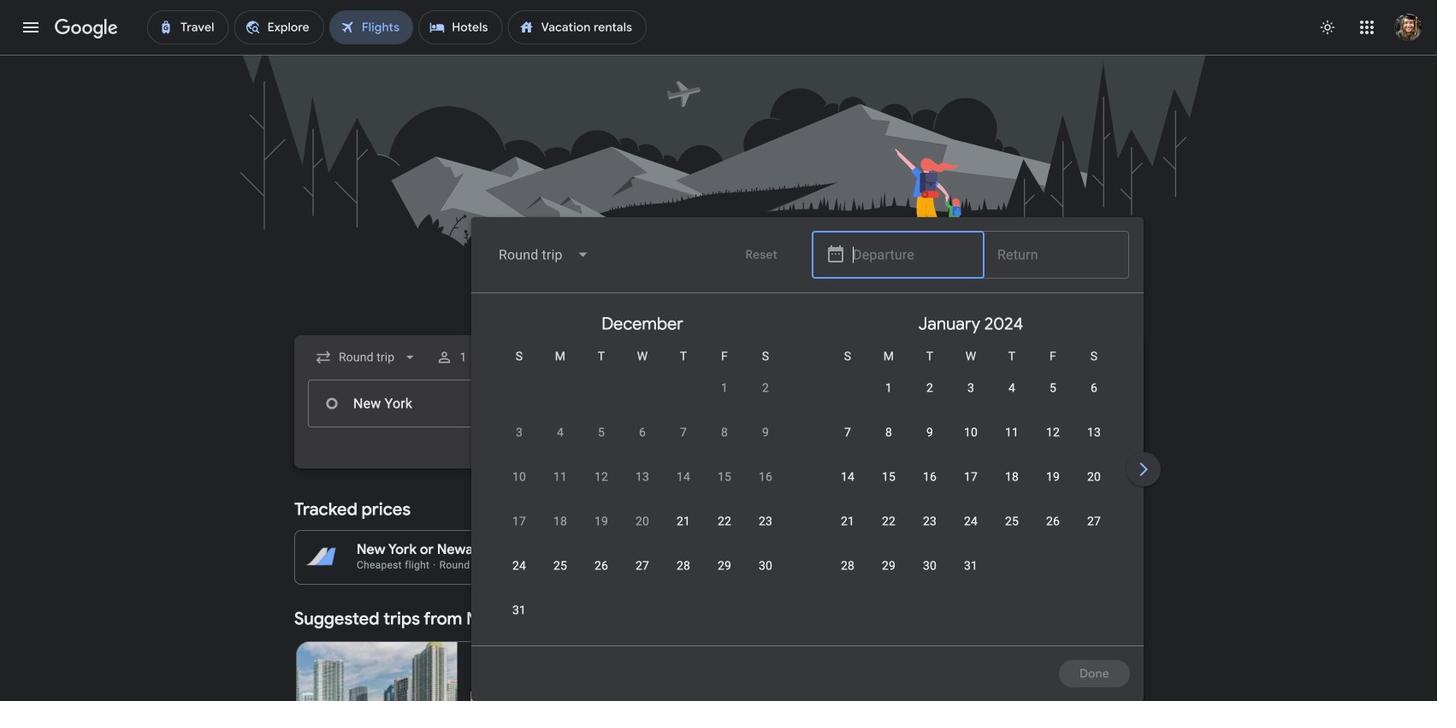 Task type: vqa. For each thing, say whether or not it's contained in the screenshot.
Inn at the bottom left
no



Task type: locate. For each thing, give the bounding box(es) containing it.
mon, jan 22 element
[[882, 513, 896, 530]]

row up wed, jan 31 element
[[827, 506, 1115, 554]]

wed, dec 13 element
[[636, 469, 649, 486]]

sat, dec 2 element
[[762, 380, 769, 397]]

row up wed, jan 24 element on the right of page
[[827, 461, 1115, 510]]

fri, jan 12 element
[[1046, 424, 1060, 441]]

tue, dec 5 element
[[598, 424, 605, 441]]

row up wed, dec 13 element
[[499, 417, 786, 465]]

next image
[[1123, 449, 1164, 490]]

tue, jan 16 element
[[923, 469, 937, 486]]

thu, dec 7 element
[[680, 424, 687, 441]]

sat, dec 30 element
[[759, 558, 773, 575]]

mon, dec 4 element
[[557, 424, 564, 441]]

sun, jan 7 element
[[844, 424, 851, 441]]

None text field
[[308, 380, 549, 428]]

mon, dec 11 element
[[553, 469, 567, 486]]

sun, dec 17 element
[[512, 513, 526, 530]]

thu, jan 25 element
[[1005, 513, 1019, 530]]

Return text field
[[997, 381, 1115, 427]]

fri, jan 26 element
[[1046, 513, 1060, 530]]

mon, jan 8 element
[[885, 424, 892, 441]]

wed, dec 20 element
[[636, 513, 649, 530]]

Departure text field
[[852, 381, 970, 427]]

row group
[[478, 300, 807, 643], [807, 300, 1135, 639], [1135, 300, 1437, 639]]

tue, dec 26 element
[[595, 558, 608, 575]]

fri, dec 29 element
[[718, 558, 732, 575]]

row
[[704, 365, 786, 421], [868, 365, 1115, 421], [499, 417, 786, 465], [827, 417, 1115, 465], [499, 461, 786, 510], [827, 461, 1115, 510], [499, 506, 786, 554], [827, 506, 1115, 554], [499, 550, 786, 599], [827, 550, 992, 599]]

mon, dec 25 element
[[553, 558, 567, 575]]

frontier image
[[471, 692, 485, 702]]

grid
[[478, 300, 1437, 656]]

wed, dec 6 element
[[639, 424, 646, 441]]

1 row group from the left
[[478, 300, 807, 643]]

change appearance image
[[1307, 7, 1348, 48]]

row up fri, dec 8 element
[[704, 365, 786, 421]]

wed, jan 31 element
[[964, 558, 978, 575]]

Departure text field
[[853, 232, 971, 278]]

fri, dec 22 element
[[718, 513, 732, 530]]

thu, jan 4 element
[[1009, 380, 1016, 397]]

main menu image
[[21, 17, 41, 38]]

row up "wed, dec 27" element
[[499, 506, 786, 554]]

mon, jan 15 element
[[882, 469, 896, 486]]

sun, dec 31 element
[[512, 602, 526, 619]]

tue, dec 12 element
[[595, 469, 608, 486]]

row up wed, jan 10 element
[[868, 365, 1115, 421]]

thu, dec 14 element
[[677, 469, 690, 486]]

row up wed, jan 17 element
[[827, 417, 1115, 465]]

None field
[[485, 234, 604, 275], [308, 342, 425, 373], [485, 234, 604, 275], [308, 342, 425, 373]]



Task type: describe. For each thing, give the bounding box(es) containing it.
fri, jan 19 element
[[1046, 469, 1060, 486]]

sun, dec 24 element
[[512, 558, 526, 575]]

mon, dec 18 element
[[553, 513, 567, 530]]

sat, jan 13 element
[[1087, 424, 1101, 441]]

row up wed, dec 20 element
[[499, 461, 786, 510]]

fri, dec 8 element
[[721, 424, 728, 441]]

tue, jan 30 element
[[923, 558, 937, 575]]

wed, jan 10 element
[[964, 424, 978, 441]]

2 row group from the left
[[807, 300, 1135, 639]]

Flight search field
[[281, 217, 1437, 702]]

sun, dec 3 element
[[516, 424, 523, 441]]

wed, jan 17 element
[[964, 469, 978, 486]]

row down wed, dec 20 element
[[499, 550, 786, 599]]

thu, jan 11 element
[[1005, 424, 1019, 441]]

suggested trips from new york region
[[294, 599, 1143, 702]]

sun, jan 14 element
[[841, 469, 855, 486]]

sun, jan 28 element
[[841, 558, 855, 575]]

thu, jan 18 element
[[1005, 469, 1019, 486]]

sun, jan 21 element
[[841, 513, 855, 530]]

sun, dec 10 element
[[512, 469, 526, 486]]

Return text field
[[998, 232, 1116, 278]]

fri, jan 5 element
[[1050, 380, 1057, 397]]

fri, dec 15 element
[[718, 469, 732, 486]]

thu, dec 28 element
[[677, 558, 690, 575]]

row down tue, jan 23 'element'
[[827, 550, 992, 599]]

sat, jan 27 element
[[1087, 513, 1101, 530]]

sat, dec 23 element
[[759, 513, 773, 530]]

wed, jan 3 element
[[968, 380, 975, 397]]

sat, jan 6 element
[[1091, 380, 1098, 397]]

thu, dec 21 element
[[677, 513, 690, 530]]

sat, dec 16 element
[[759, 469, 773, 486]]

3 row group from the left
[[1135, 300, 1437, 639]]

tue, jan 23 element
[[923, 513, 937, 530]]

tue, jan 9 element
[[927, 424, 933, 441]]

mon, jan 29 element
[[882, 558, 896, 575]]

wed, jan 24 element
[[964, 513, 978, 530]]

sat, dec 9 element
[[762, 424, 769, 441]]

mon, jan 1 element
[[885, 380, 892, 397]]

grid inside flight search box
[[478, 300, 1437, 656]]

sat, jan 20 element
[[1087, 469, 1101, 486]]

tue, jan 2 element
[[927, 380, 933, 397]]

tue, dec 19 element
[[595, 513, 608, 530]]

fri, dec 1 element
[[721, 380, 728, 397]]

wed, dec 27 element
[[636, 558, 649, 575]]

tracked prices region
[[294, 489, 1143, 585]]



